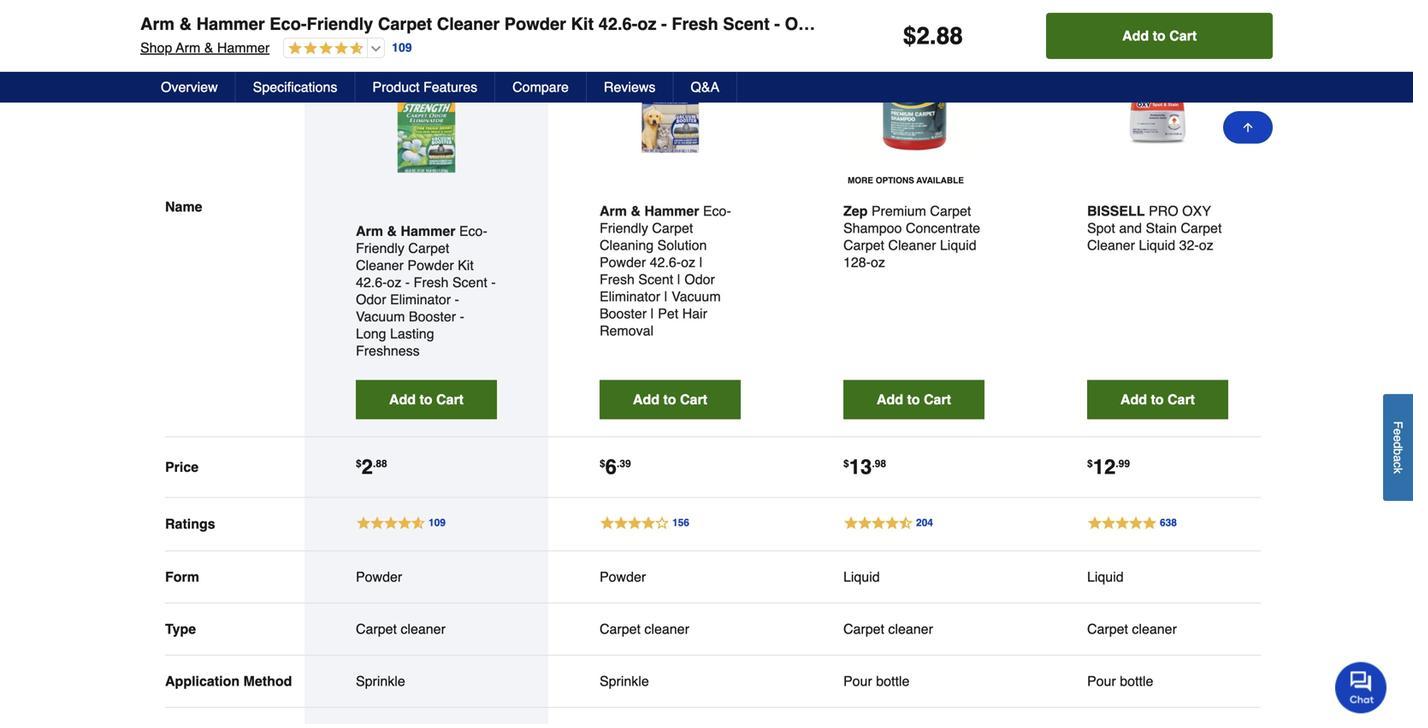 Task type: vqa. For each thing, say whether or not it's contained in the screenshot.
cn-
no



Task type: describe. For each thing, give the bounding box(es) containing it.
2 # from the left
[[255, 33, 262, 46]]

spot
[[1088, 220, 1116, 236]]

premium
[[872, 203, 927, 219]]

booster inside the eco- friendly carpet cleaner powder kit 42.6-oz - fresh scent - odor eliminator - vacuum booster - long lasting freshness
[[409, 309, 456, 325]]

form
[[165, 569, 199, 585]]

| inside arm & hammer eco-friendly carpet cleaner powder kit 42.6-oz - fresh scent - odor eliminator - vacuum booster - long lasting freshness item # 894486 | model # 3320000068
[[212, 33, 215, 46]]

product
[[373, 79, 420, 95]]

42.6- inside the eco- friendly carpet cleaner powder kit 42.6-oz - fresh scent - odor eliminator - vacuum booster - long lasting freshness
[[356, 275, 387, 290]]

arm & hammer eco-friendly carpet cleaner powder kit 42.6-oz - fresh scent - odor eliminator - vacuum booster - long lasting freshness
[[140, 14, 1278, 34]]

friendly inside eco- friendly carpet cleaning solution powder 42.6-oz | fresh scent | odor eliminator | vacuum booster | pet hair removal
[[600, 220, 649, 236]]

add to cart for eco- friendly carpet cleaner powder kit 42.6-oz - fresh scent - odor eliminator - vacuum booster - long lasting freshness
[[389, 392, 464, 408]]

to for eco- friendly carpet cleaner powder kit 42.6-oz - fresh scent - odor eliminator - vacuum booster - long lasting freshness
[[420, 392, 433, 408]]

hair
[[683, 306, 708, 322]]

scent inside the eco- friendly carpet cleaner powder kit 42.6-oz - fresh scent - odor eliminator - vacuum booster - long lasting freshness
[[453, 275, 488, 290]]

42.6- inside eco- friendly carpet cleaning solution powder 42.6-oz | fresh scent | odor eliminator | vacuum booster | pet hair removal
[[650, 254, 681, 270]]

pour for 1st "pour bottle" cell from the right
[[1088, 674, 1117, 690]]

product features
[[373, 79, 478, 95]]

liquid inside premium carpet shampoo concentrate carpet cleaner liquid 128-oz
[[940, 237, 977, 253]]

add to cart for pro oxy spot and stain carpet cleaner liquid 32-oz
[[1121, 392, 1196, 408]]

vacuum inside the eco- friendly carpet cleaner powder kit 42.6-oz - fresh scent - odor eliminator - vacuum booster - long lasting freshness
[[356, 309, 405, 325]]

1 carpet cleaner from the left
[[356, 622, 446, 637]]

2 pour bottle cell from the left
[[1088, 673, 1229, 690]]

arm & hammer eco-friendly carpet cleaning solution powder 42.6-oz | fresh scent | odor eliminator | vacuum booster | pet hair removal image
[[600, 12, 741, 153]]

available
[[917, 176, 964, 186]]

. inside "$ 6 . 39"
[[617, 458, 620, 470]]

1 sprinkle cell from the left
[[356, 673, 497, 690]]

f
[[1392, 422, 1406, 429]]

zep premium carpet shampoo concentrate carpet cleaner liquid 128-oz image
[[844, 12, 985, 153]]

894486
[[169, 33, 209, 46]]

eliminator inside arm & hammer eco-friendly carpet cleaner powder kit 42.6-oz - fresh scent - odor eliminator - vacuum booster - long lasting freshness item # 894486 | model # 3320000068
[[826, 7, 909, 27]]

fresh inside arm & hammer eco-friendly carpet cleaner powder kit 42.6-oz - fresh scent - odor eliminator - vacuum booster - long lasting freshness item # 894486 | model # 3320000068
[[667, 7, 714, 27]]

eliminator inside eco- friendly carpet cleaning solution powder 42.6-oz | fresh scent | odor eliminator | vacuum booster | pet hair removal
[[600, 289, 661, 304]]

1 carpet cleaner cell from the left
[[356, 621, 497, 638]]

d
[[1392, 443, 1406, 449]]

heart outline image
[[425, 52, 445, 73]]

6
[[606, 456, 617, 479]]

features
[[424, 79, 478, 95]]

oz inside arm & hammer eco-friendly carpet cleaner powder kit 42.6-oz - fresh scent - odor eliminator - vacuum booster - long lasting freshness item # 894486 | model # 3320000068
[[633, 7, 652, 27]]

1 bottle from the left
[[877, 674, 910, 690]]

arm & hammer eco-friendly carpet cleaner powder kit 42.6-oz - fresh scent - odor eliminator - vacuum booster - long lasting freshness item # 894486 | model # 3320000068
[[135, 7, 1273, 46]]

oz inside the eco- friendly carpet cleaner powder kit 42.6-oz - fresh scent - odor eliminator - vacuum booster - long lasting freshness
[[387, 275, 402, 290]]

1 # from the left
[[162, 33, 169, 46]]

2 bottle from the left
[[1120, 674, 1154, 690]]

ratings
[[165, 517, 215, 532]]

pet
[[658, 306, 679, 322]]

. inside $ 12 . 99
[[1116, 458, 1119, 470]]

$ inside the $ 13 . 98
[[844, 458, 850, 470]]

removal
[[600, 323, 654, 339]]

eco- inside the eco- friendly carpet cleaner powder kit 42.6-oz - fresh scent - odor eliminator - vacuum booster - long lasting freshness
[[459, 223, 488, 239]]

shop for 4.6 stars image below 3320000068
[[135, 54, 167, 70]]

lasting for arm & hammer eco-friendly carpet cleaner powder kit 42.6-oz - fresh scent - odor eliminator - vacuum booster - long lasting freshness
[[1127, 14, 1188, 34]]

kit for arm & hammer eco-friendly carpet cleaner powder kit 42.6-oz - fresh scent - odor eliminator - vacuum booster - long lasting freshness item # 894486 | model # 3320000068
[[566, 7, 589, 27]]

eliminator inside the eco- friendly carpet cleaner powder kit 42.6-oz - fresh scent - odor eliminator - vacuum booster - long lasting freshness
[[390, 292, 451, 307]]

to for pro oxy spot and stain carpet cleaner liquid 32-oz
[[1152, 392, 1164, 408]]

specifications button
[[236, 72, 356, 103]]

$ 12 . 99
[[1088, 456, 1131, 479]]

. inside the $ 13 . 98
[[872, 458, 875, 470]]

shampoo
[[844, 220, 902, 236]]

to for eco- friendly carpet cleaning solution powder 42.6-oz | fresh scent | odor eliminator | vacuum booster | pet hair removal
[[664, 392, 677, 408]]

shop arm & hammer up overview
[[140, 40, 270, 56]]

42.6- inside arm & hammer eco-friendly carpet cleaner powder kit 42.6-oz - fresh scent - odor eliminator - vacuum booster - long lasting freshness item # 894486 | model # 3320000068
[[594, 7, 633, 27]]

128-
[[844, 254, 871, 270]]

0 vertical spatial $ 2 . 88
[[904, 22, 964, 50]]

application
[[165, 674, 240, 690]]

4 carpet cleaner from the left
[[1088, 622, 1178, 637]]

solution
[[658, 237, 707, 253]]

2 pour bottle from the left
[[1088, 674, 1154, 690]]

1 liquid cell from the left
[[844, 569, 985, 586]]

1 pour bottle from the left
[[844, 674, 910, 690]]

overview
[[161, 79, 218, 95]]

price
[[165, 459, 199, 475]]

4.6 stars image down 3320000068
[[279, 55, 359, 71]]

99
[[1119, 458, 1131, 470]]

overview button
[[144, 72, 236, 103]]

stain
[[1146, 220, 1178, 236]]

$ 13 . 98
[[844, 456, 887, 479]]

vacuum inside arm & hammer eco-friendly carpet cleaner powder kit 42.6-oz - fresh scent - odor eliminator - vacuum booster - long lasting freshness item # 894486 | model # 3320000068
[[925, 7, 990, 27]]

add to cart for eco- friendly carpet cleaning solution powder 42.6-oz | fresh scent | odor eliminator | vacuum booster | pet hair removal
[[633, 392, 708, 408]]

12
[[1093, 456, 1116, 479]]

booster inside arm & hammer eco-friendly carpet cleaner powder kit 42.6-oz - fresh scent - odor eliminator - vacuum booster - long lasting freshness item # 894486 | model # 3320000068
[[995, 7, 1060, 27]]

cleaner for arm & hammer eco-friendly carpet cleaner powder kit 42.6-oz - fresh scent - odor eliminator - vacuum booster - long lasting freshness item # 894486 | model # 3320000068
[[432, 7, 495, 27]]

more
[[848, 176, 874, 186]]

more options available
[[848, 176, 964, 186]]

bissell
[[1088, 203, 1146, 219]]

1 pour bottle cell from the left
[[844, 673, 985, 690]]

model
[[219, 33, 252, 46]]

1 e from the top
[[1392, 429, 1406, 436]]

32-
[[1180, 237, 1200, 253]]

more options available cell
[[844, 171, 969, 190]]

2 carpet cleaner cell from the left
[[600, 621, 741, 638]]

b
[[1392, 449, 1406, 456]]

k
[[1392, 468, 1406, 474]]

powder inside the eco- friendly carpet cleaner powder kit 42.6-oz - fresh scent - odor eliminator - vacuum booster - long lasting freshness
[[408, 257, 454, 273]]

2 powder cell from the left
[[600, 569, 741, 586]]

2 sprinkle from the left
[[600, 674, 649, 690]]

f e e d b a c k
[[1392, 422, 1406, 474]]

eco- inside eco- friendly carpet cleaning solution powder 42.6-oz | fresh scent | odor eliminator | vacuum booster | pet hair removal
[[703, 203, 732, 219]]

friendly inside arm & hammer eco-friendly carpet cleaner powder kit 42.6-oz - fresh scent - odor eliminator - vacuum booster - long lasting freshness item # 894486 | model # 3320000068
[[302, 7, 368, 27]]

add to cart button for eco- friendly carpet cleaning solution powder 42.6-oz | fresh scent | odor eliminator | vacuum booster | pet hair removal
[[600, 380, 741, 420]]

hammer inside arm & hammer eco-friendly carpet cleaner powder kit 42.6-oz - fresh scent - odor eliminator - vacuum booster - long lasting freshness item # 894486 | model # 3320000068
[[191, 7, 260, 27]]

shop for 4.6 stars image over specifications button
[[140, 40, 172, 56]]

1 horizontal spatial 88
[[937, 22, 964, 50]]

cleaning
[[600, 237, 654, 253]]

88 inside $ 2 . 88
[[376, 458, 387, 470]]

lasting for arm & hammer eco-friendly carpet cleaner powder kit 42.6-oz - fresh scent - odor eliminator - vacuum booster - long lasting freshness item # 894486 | model # 3320000068
[[1122, 7, 1182, 27]]

freshness for arm & hammer eco-friendly carpet cleaner powder kit 42.6-oz - fresh scent - odor eliminator - vacuum booster - long lasting freshness
[[1192, 14, 1278, 34]]

options
[[876, 176, 915, 186]]

kit inside the eco- friendly carpet cleaner powder kit 42.6-oz - fresh scent - odor eliminator - vacuum booster - long lasting freshness
[[458, 257, 474, 273]]

cleaner inside premium carpet shampoo concentrate carpet cleaner liquid 128-oz
[[889, 237, 937, 253]]

scent inside eco- friendly carpet cleaning solution powder 42.6-oz | fresh scent | odor eliminator | vacuum booster | pet hair removal
[[639, 272, 674, 287]]

reviews button
[[587, 72, 674, 103]]

zep
[[844, 203, 868, 219]]

and
[[1120, 220, 1143, 236]]



Task type: locate. For each thing, give the bounding box(es) containing it.
1 vertical spatial arm & hammer
[[356, 223, 456, 239]]

1 horizontal spatial arm & hammer
[[600, 203, 700, 219]]

1 vertical spatial 88
[[376, 458, 387, 470]]

booster inside eco- friendly carpet cleaning solution powder 42.6-oz | fresh scent | odor eliminator | vacuum booster | pet hair removal
[[600, 306, 647, 322]]

long for arm & hammer eco-friendly carpet cleaner powder kit 42.6-oz - fresh scent - odor eliminator - vacuum booster - long lasting freshness item # 894486 | model # 3320000068
[[1075, 7, 1117, 27]]

q&a
[[691, 79, 720, 95]]

compare
[[513, 79, 569, 95]]

lasting inside the eco- friendly carpet cleaner powder kit 42.6-oz - fresh scent - odor eliminator - vacuum booster - long lasting freshness
[[390, 326, 434, 342]]

4 cleaner from the left
[[1133, 622, 1178, 637]]

0 horizontal spatial #
[[162, 33, 169, 46]]

odor
[[780, 7, 821, 27], [785, 14, 826, 34], [685, 272, 715, 287], [356, 292, 386, 307]]

odor inside arm & hammer eco-friendly carpet cleaner powder kit 42.6-oz - fresh scent - odor eliminator - vacuum booster - long lasting freshness item # 894486 | model # 3320000068
[[780, 7, 821, 27]]

& inside arm & hammer eco-friendly carpet cleaner powder kit 42.6-oz - fresh scent - odor eliminator - vacuum booster - long lasting freshness item # 894486 | model # 3320000068
[[174, 7, 187, 27]]

0 horizontal spatial pour
[[844, 674, 873, 690]]

2 liquid cell from the left
[[1088, 569, 1229, 586]]

arrow up image
[[1242, 121, 1256, 134]]

application method
[[165, 674, 292, 690]]

e
[[1392, 429, 1406, 436], [1392, 436, 1406, 443]]

add for eco- friendly carpet cleaning solution powder 42.6-oz | fresh scent | odor eliminator | vacuum booster | pet hair removal
[[633, 392, 660, 408]]

0 horizontal spatial $ 2 . 88
[[356, 456, 387, 479]]

oz inside premium carpet shampoo concentrate carpet cleaner liquid 128-oz
[[871, 254, 886, 270]]

long inside the eco- friendly carpet cleaner powder kit 42.6-oz - fresh scent - odor eliminator - vacuum booster - long lasting freshness
[[356, 326, 386, 342]]

oxy
[[1183, 203, 1212, 219]]

$
[[904, 22, 917, 50], [356, 458, 362, 470], [600, 458, 606, 470], [844, 458, 850, 470], [1088, 458, 1093, 470]]

compare button
[[496, 72, 587, 103]]

freshness inside the eco- friendly carpet cleaner powder kit 42.6-oz - fresh scent - odor eliminator - vacuum booster - long lasting freshness
[[356, 343, 420, 359]]

# right model
[[255, 33, 262, 46]]

arm & hammer for cleaning
[[600, 203, 700, 219]]

cleaner for 3rd 'carpet cleaner' "cell" from left
[[889, 622, 934, 637]]

powder inside arm & hammer eco-friendly carpet cleaner powder kit 42.6-oz - fresh scent - odor eliminator - vacuum booster - long lasting freshness item # 894486 | model # 3320000068
[[500, 7, 561, 27]]

long for arm & hammer eco-friendly carpet cleaner powder kit 42.6-oz - fresh scent - odor eliminator - vacuum booster - long lasting freshness
[[1080, 14, 1122, 34]]

0 horizontal spatial liquid cell
[[844, 569, 985, 586]]

1 horizontal spatial powder cell
[[600, 569, 741, 586]]

eco-
[[265, 7, 302, 27], [270, 14, 307, 34], [703, 203, 732, 219], [459, 223, 488, 239]]

88
[[937, 22, 964, 50], [376, 458, 387, 470]]

1 cleaner from the left
[[401, 622, 446, 637]]

4 carpet cleaner cell from the left
[[1088, 621, 1229, 638]]

concentrate
[[906, 220, 981, 236]]

powder cell
[[356, 569, 497, 586], [600, 569, 741, 586]]

carpet inside arm & hammer eco-friendly carpet cleaner powder kit 42.6-oz - fresh scent - odor eliminator - vacuum booster - long lasting freshness item # 894486 | model # 3320000068
[[373, 7, 427, 27]]

cleaner inside pro oxy spot and stain carpet cleaner liquid 32-oz
[[1088, 237, 1136, 253]]

shop
[[140, 40, 172, 56], [135, 54, 167, 70]]

1 pour from the left
[[844, 674, 873, 690]]

2
[[917, 22, 930, 50], [362, 456, 373, 479]]

carpet cleaner
[[356, 622, 446, 637], [600, 622, 690, 637], [844, 622, 934, 637], [1088, 622, 1178, 637]]

1 vertical spatial 2
[[362, 456, 373, 479]]

freshness inside arm & hammer eco-friendly carpet cleaner powder kit 42.6-oz - fresh scent - odor eliminator - vacuum booster - long lasting freshness item # 894486 | model # 3320000068
[[1187, 7, 1273, 27]]

arm inside arm & hammer eco-friendly carpet cleaner powder kit 42.6-oz - fresh scent - odor eliminator - vacuum booster - long lasting freshness item # 894486 | model # 3320000068
[[135, 7, 169, 27]]

1 horizontal spatial sprinkle
[[600, 674, 649, 690]]

0 vertical spatial 88
[[937, 22, 964, 50]]

1 horizontal spatial #
[[255, 33, 262, 46]]

. inside $ 2 . 88
[[373, 458, 376, 470]]

98
[[875, 458, 887, 470]]

type
[[165, 622, 196, 637]]

shop up overview
[[140, 40, 172, 56]]

a
[[1392, 456, 1406, 463]]

pro oxy spot and stain carpet cleaner liquid 32-oz
[[1088, 203, 1222, 253]]

to
[[1153, 28, 1166, 44], [420, 392, 433, 408], [664, 392, 677, 408], [908, 392, 921, 408], [1152, 392, 1164, 408]]

arm & hammer eco-friendly carpet cleaner powder kit 42.6-oz - fresh scent - odor eliminator - vacuum booster - long lasting freshness image
[[356, 32, 497, 173]]

cleaner inside arm & hammer eco-friendly carpet cleaner powder kit 42.6-oz - fresh scent - odor eliminator - vacuum booster - long lasting freshness item # 894486 | model # 3320000068
[[432, 7, 495, 27]]

1 horizontal spatial liquid cell
[[1088, 569, 1229, 586]]

item number 8 9 4 4 8 6 and model number 3 3 2 0 0 0 0 0 6 8 element
[[135, 31, 1279, 48]]

eliminator
[[826, 7, 909, 27], [831, 14, 915, 34], [600, 289, 661, 304], [390, 292, 451, 307]]

sprinkle cell
[[356, 673, 497, 690], [600, 673, 741, 690]]

109 up product
[[387, 54, 407, 68]]

add for eco- friendly carpet cleaner powder kit 42.6-oz - fresh scent - odor eliminator - vacuum booster - long lasting freshness
[[389, 392, 416, 408]]

2 carpet cleaner from the left
[[600, 622, 690, 637]]

0 horizontal spatial pour bottle cell
[[844, 673, 985, 690]]

shop arm & hammer down the 894486
[[135, 54, 265, 70]]

0 horizontal spatial 88
[[376, 458, 387, 470]]

cart for eco- friendly carpet cleaning solution powder 42.6-oz | fresh scent | odor eliminator | vacuum booster | pet hair removal
[[680, 392, 708, 408]]

q&a button
[[674, 72, 738, 103]]

$ 2 . 88
[[904, 22, 964, 50], [356, 456, 387, 479]]

0 horizontal spatial sprinkle
[[356, 674, 405, 690]]

$ inside $ 12 . 99
[[1088, 458, 1093, 470]]

1 horizontal spatial sprinkle cell
[[600, 673, 741, 690]]

oz inside pro oxy spot and stain carpet cleaner liquid 32-oz
[[1200, 237, 1214, 253]]

1 powder cell from the left
[[356, 569, 497, 586]]

1 horizontal spatial 2
[[917, 22, 930, 50]]

3320000068
[[262, 33, 329, 46]]

hammer
[[191, 7, 260, 27], [196, 14, 265, 34], [217, 40, 270, 56], [212, 54, 265, 70], [645, 203, 700, 219], [401, 223, 456, 239]]

|
[[212, 33, 215, 46], [700, 254, 703, 270], [678, 272, 681, 287], [665, 289, 668, 304], [651, 306, 654, 322]]

0 vertical spatial 2
[[917, 22, 930, 50]]

3 cleaner from the left
[[889, 622, 934, 637]]

pour
[[844, 674, 873, 690], [1088, 674, 1117, 690]]

friendly
[[302, 7, 368, 27], [307, 14, 373, 34], [600, 220, 649, 236], [356, 240, 405, 256]]

freshness for arm & hammer eco-friendly carpet cleaner powder kit 42.6-oz - fresh scent - odor eliminator - vacuum booster - long lasting freshness item # 894486 | model # 3320000068
[[1187, 7, 1273, 27]]

0 vertical spatial arm & hammer
[[600, 203, 700, 219]]

1 horizontal spatial pour
[[1088, 674, 1117, 690]]

0 horizontal spatial bottle
[[877, 674, 910, 690]]

cleaner for arm & hammer eco-friendly carpet cleaner powder kit 42.6-oz - fresh scent - odor eliminator - vacuum booster - long lasting freshness
[[437, 14, 500, 34]]

eco- inside arm & hammer eco-friendly carpet cleaner powder kit 42.6-oz - fresh scent - odor eliminator - vacuum booster - long lasting freshness item # 894486 | model # 3320000068
[[265, 7, 302, 27]]

2 sprinkle cell from the left
[[600, 673, 741, 690]]

shop arm & hammer
[[140, 40, 270, 56], [135, 54, 265, 70]]

add to cart button for pro oxy spot and stain carpet cleaner liquid 32-oz
[[1088, 380, 1229, 420]]

method
[[244, 674, 292, 690]]

kit for arm & hammer eco-friendly carpet cleaner powder kit 42.6-oz - fresh scent - odor eliminator - vacuum booster - long lasting freshness
[[571, 14, 594, 34]]

scent inside arm & hammer eco-friendly carpet cleaner powder kit 42.6-oz - fresh scent - odor eliminator - vacuum booster - long lasting freshness item # 894486 | model # 3320000068
[[718, 7, 765, 27]]

kit
[[566, 7, 589, 27], [571, 14, 594, 34], [458, 257, 474, 273]]

vacuum inside eco- friendly carpet cleaning solution powder 42.6-oz | fresh scent | odor eliminator | vacuum booster | pet hair removal
[[672, 289, 721, 304]]

premium carpet shampoo concentrate carpet cleaner liquid 128-oz
[[844, 203, 981, 270]]

$ inside "$ 6 . 39"
[[600, 458, 606, 470]]

friendly inside the eco- friendly carpet cleaner powder kit 42.6-oz - fresh scent - odor eliminator - vacuum booster - long lasting freshness
[[356, 240, 405, 256]]

f e e d b a c k button
[[1384, 395, 1414, 502]]

arm & hammer for cleaner
[[356, 223, 456, 239]]

oz inside eco- friendly carpet cleaning solution powder 42.6-oz | fresh scent | odor eliminator | vacuum booster | pet hair removal
[[681, 254, 696, 270]]

specifications
[[253, 79, 338, 95]]

freshness
[[1187, 7, 1273, 27], [1192, 14, 1278, 34], [356, 343, 420, 359]]

cart
[[1170, 28, 1197, 44], [436, 392, 464, 408], [680, 392, 708, 408], [924, 392, 952, 408], [1168, 392, 1196, 408]]

add for pro oxy spot and stain carpet cleaner liquid 32-oz
[[1121, 392, 1148, 408]]

4.6 stars image
[[284, 41, 364, 57], [279, 55, 359, 71]]

oz
[[633, 7, 652, 27], [638, 14, 657, 34], [1200, 237, 1214, 253], [681, 254, 696, 270], [871, 254, 886, 270], [387, 275, 402, 290]]

1 horizontal spatial bottle
[[1120, 674, 1154, 690]]

cleaner for pro oxy spot and stain carpet cleaner liquid 32-oz
[[1088, 237, 1136, 253]]

pour bottle cell
[[844, 673, 985, 690], [1088, 673, 1229, 690]]

bissell pro oxy spot and stain carpet cleaner liquid 32-oz image
[[1088, 12, 1229, 153]]

chat invite button image
[[1336, 662, 1388, 714]]

long inside arm & hammer eco-friendly carpet cleaner powder kit 42.6-oz - fresh scent - odor eliminator - vacuum booster - long lasting freshness item # 894486 | model # 3320000068
[[1075, 7, 1117, 27]]

carpet inside the eco- friendly carpet cleaner powder kit 42.6-oz - fresh scent - odor eliminator - vacuum booster - long lasting freshness
[[409, 240, 450, 256]]

pour for first "pour bottle" cell from left
[[844, 674, 873, 690]]

cleaner for 3rd 'carpet cleaner' "cell" from the right
[[645, 622, 690, 637]]

cleaner
[[432, 7, 495, 27], [437, 14, 500, 34], [889, 237, 937, 253], [1088, 237, 1136, 253], [356, 257, 404, 273]]

0 horizontal spatial sprinkle cell
[[356, 673, 497, 690]]

booster
[[995, 7, 1060, 27], [1000, 14, 1065, 34], [600, 306, 647, 322], [409, 309, 456, 325]]

arm & hammer
[[600, 203, 700, 219], [356, 223, 456, 239]]

1 horizontal spatial pour bottle
[[1088, 674, 1154, 690]]

0 horizontal spatial powder cell
[[356, 569, 497, 586]]

13
[[850, 456, 872, 479]]

carpet inside eco- friendly carpet cleaning solution powder 42.6-oz | fresh scent | odor eliminator | vacuum booster | pet hair removal
[[652, 220, 694, 236]]

e up b
[[1392, 436, 1406, 443]]

1 sprinkle from the left
[[356, 674, 405, 690]]

liquid cell
[[844, 569, 985, 586], [1088, 569, 1229, 586]]

&
[[174, 7, 187, 27], [179, 14, 192, 34], [204, 40, 213, 56], [199, 54, 208, 70], [631, 203, 641, 219], [387, 223, 397, 239]]

kit inside arm & hammer eco-friendly carpet cleaner powder kit 42.6-oz - fresh scent - odor eliminator - vacuum booster - long lasting freshness item # 894486 | model # 3320000068
[[566, 7, 589, 27]]

fresh inside the eco- friendly carpet cleaner powder kit 42.6-oz - fresh scent - odor eliminator - vacuum booster - long lasting freshness
[[414, 275, 449, 290]]

c
[[1392, 462, 1406, 468]]

shop down item
[[135, 54, 167, 70]]

42.6-
[[594, 7, 633, 27], [599, 14, 638, 34], [650, 254, 681, 270], [356, 275, 387, 290]]

reviews
[[604, 79, 656, 95]]

name
[[165, 199, 202, 215]]

fresh inside eco- friendly carpet cleaning solution powder 42.6-oz | fresh scent | odor eliminator | vacuum booster | pet hair removal
[[600, 272, 635, 287]]

product features button
[[356, 72, 496, 103]]

$ inside $ 2 . 88
[[356, 458, 362, 470]]

2 e from the top
[[1392, 436, 1406, 443]]

1 vertical spatial $ 2 . 88
[[356, 456, 387, 479]]

pour bottle
[[844, 674, 910, 690], [1088, 674, 1154, 690]]

3 carpet cleaner cell from the left
[[844, 621, 985, 638]]

powder
[[500, 7, 561, 27], [505, 14, 567, 34], [600, 254, 646, 270], [408, 257, 454, 273], [356, 569, 402, 585], [600, 569, 646, 585]]

109 left heart outline image
[[392, 41, 412, 54]]

0 horizontal spatial 2
[[362, 456, 373, 479]]

$ 6 . 39
[[600, 456, 631, 479]]

sprinkle
[[356, 674, 405, 690], [600, 674, 649, 690]]

bottle
[[877, 674, 910, 690], [1120, 674, 1154, 690]]

add to cart
[[1123, 28, 1197, 44], [389, 392, 464, 408], [633, 392, 708, 408], [877, 392, 952, 408], [1121, 392, 1196, 408]]

# right item
[[162, 33, 169, 46]]

powder inside eco- friendly carpet cleaning solution powder 42.6-oz | fresh scent | odor eliminator | vacuum booster | pet hair removal
[[600, 254, 646, 270]]

lasting inside arm & hammer eco-friendly carpet cleaner powder kit 42.6-oz - fresh scent - odor eliminator - vacuum booster - long lasting freshness item # 894486 | model # 3320000068
[[1122, 7, 1182, 27]]

cleaner for fourth 'carpet cleaner' "cell" from left
[[1133, 622, 1178, 637]]

odor inside eco- friendly carpet cleaning solution powder 42.6-oz | fresh scent | odor eliminator | vacuum booster | pet hair removal
[[685, 272, 715, 287]]

fresh
[[667, 7, 714, 27], [672, 14, 719, 34], [600, 272, 635, 287], [414, 275, 449, 290]]

2 cleaner from the left
[[645, 622, 690, 637]]

scent
[[718, 7, 765, 27], [723, 14, 770, 34], [639, 272, 674, 287], [453, 275, 488, 290]]

1 horizontal spatial pour bottle cell
[[1088, 673, 1229, 690]]

long
[[1075, 7, 1117, 27], [1080, 14, 1122, 34], [356, 326, 386, 342]]

pro
[[1149, 203, 1179, 219]]

add to cart button for eco- friendly carpet cleaner powder kit 42.6-oz - fresh scent - odor eliminator - vacuum booster - long lasting freshness
[[356, 380, 497, 420]]

carpet
[[373, 7, 427, 27], [378, 14, 432, 34], [931, 203, 972, 219], [652, 220, 694, 236], [1181, 220, 1222, 236], [844, 237, 885, 253], [409, 240, 450, 256], [356, 622, 397, 637], [600, 622, 641, 637], [844, 622, 885, 637], [1088, 622, 1129, 637]]

#
[[162, 33, 169, 46], [255, 33, 262, 46]]

cart for pro oxy spot and stain carpet cleaner liquid 32-oz
[[1168, 392, 1196, 408]]

eco- friendly carpet cleaning solution powder 42.6-oz | fresh scent | odor eliminator | vacuum booster | pet hair removal
[[600, 203, 732, 339]]

-
[[656, 7, 662, 27], [770, 7, 775, 27], [914, 7, 920, 27], [1065, 7, 1070, 27], [662, 14, 667, 34], [775, 14, 781, 34], [919, 14, 925, 34], [1070, 14, 1075, 34], [405, 275, 410, 290], [491, 275, 496, 290], [455, 292, 459, 307], [460, 309, 465, 325]]

cleaner for 4th 'carpet cleaner' "cell" from right
[[401, 622, 446, 637]]

item
[[135, 33, 159, 46]]

0 horizontal spatial arm & hammer
[[356, 223, 456, 239]]

cleaner inside the eco- friendly carpet cleaner powder kit 42.6-oz - fresh scent - odor eliminator - vacuum booster - long lasting freshness
[[356, 257, 404, 273]]

e up d
[[1392, 429, 1406, 436]]

1 horizontal spatial $ 2 . 88
[[904, 22, 964, 50]]

carpet inside pro oxy spot and stain carpet cleaner liquid 32-oz
[[1181, 220, 1222, 236]]

cart for eco- friendly carpet cleaner powder kit 42.6-oz - fresh scent - odor eliminator - vacuum booster - long lasting freshness
[[436, 392, 464, 408]]

2 pour from the left
[[1088, 674, 1117, 690]]

carpet cleaner cell
[[356, 621, 497, 638], [600, 621, 741, 638], [844, 621, 985, 638], [1088, 621, 1229, 638]]

39
[[620, 458, 631, 470]]

add to cart button
[[1047, 13, 1274, 59], [356, 380, 497, 420], [600, 380, 741, 420], [844, 380, 985, 420], [1088, 380, 1229, 420]]

4.6 stars image up specifications button
[[284, 41, 364, 57]]

add
[[1123, 28, 1150, 44], [389, 392, 416, 408], [633, 392, 660, 408], [877, 392, 904, 408], [1121, 392, 1148, 408]]

0 horizontal spatial pour bottle
[[844, 674, 910, 690]]

odor inside the eco- friendly carpet cleaner powder kit 42.6-oz - fresh scent - odor eliminator - vacuum booster - long lasting freshness
[[356, 292, 386, 307]]

3 carpet cleaner from the left
[[844, 622, 934, 637]]

eco- friendly carpet cleaner powder kit 42.6-oz - fresh scent - odor eliminator - vacuum booster - long lasting freshness
[[356, 223, 496, 359]]

cleaner
[[401, 622, 446, 637], [645, 622, 690, 637], [889, 622, 934, 637], [1133, 622, 1178, 637]]

liquid inside pro oxy spot and stain carpet cleaner liquid 32-oz
[[1140, 237, 1176, 253]]



